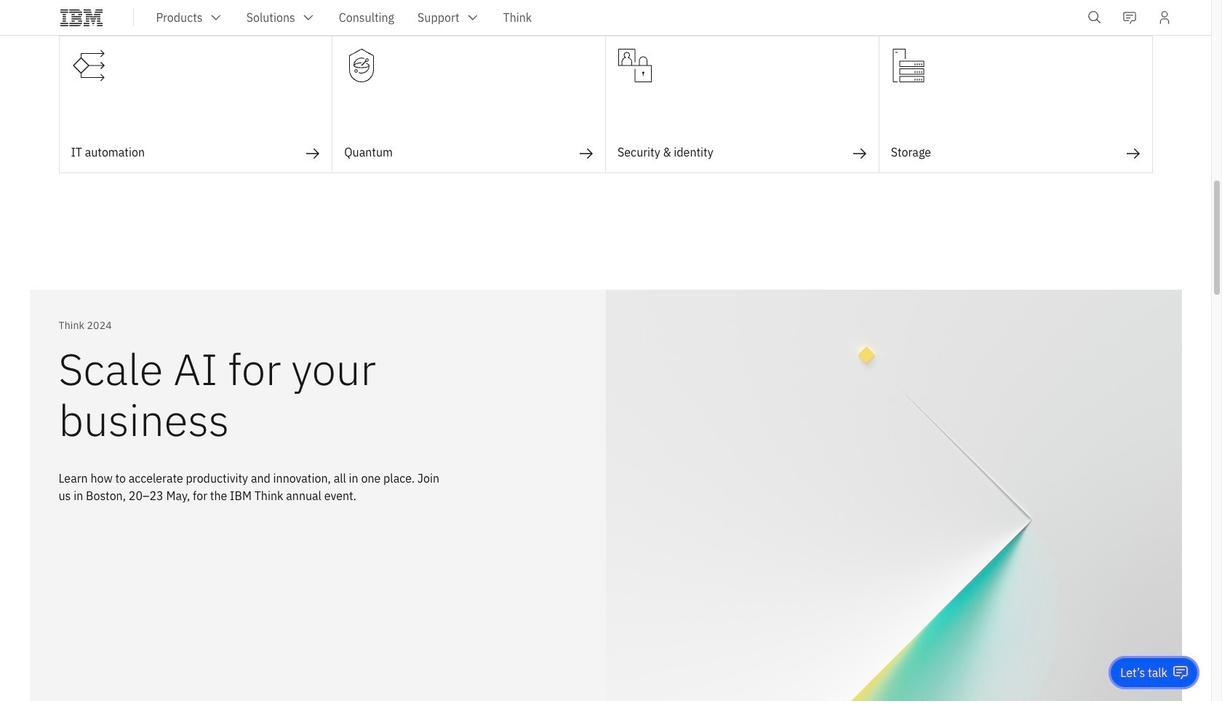Task type: vqa. For each thing, say whether or not it's contained in the screenshot.
let's talk element
yes



Task type: describe. For each thing, give the bounding box(es) containing it.
let's talk element
[[1121, 665, 1168, 681]]



